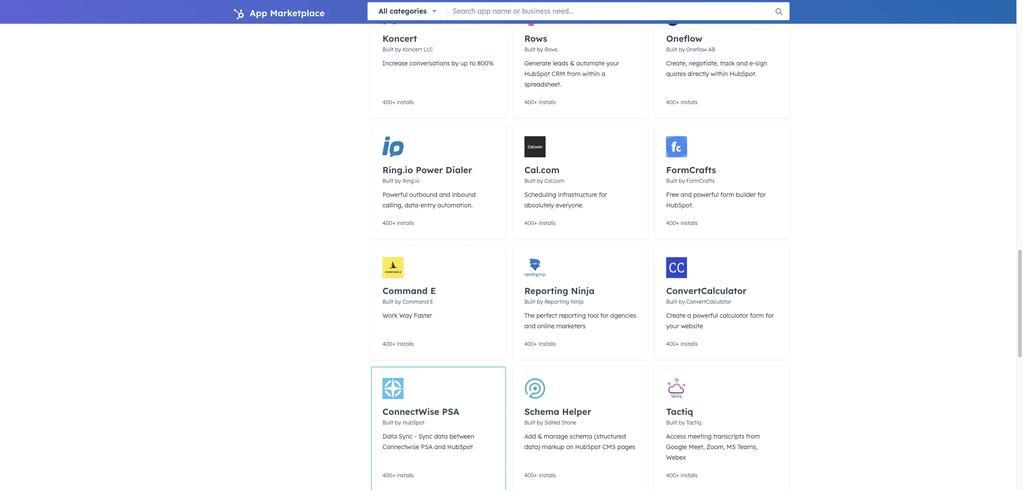 Task type: vqa. For each thing, say whether or not it's contained in the screenshot.
the top 'the'
no



Task type: describe. For each thing, give the bounding box(es) containing it.
webex
[[666, 454, 686, 462]]

google
[[666, 443, 687, 451]]

track
[[720, 59, 735, 67]]

calculator
[[720, 312, 748, 320]]

power
[[416, 164, 443, 175]]

powerful for formcrafts
[[693, 191, 719, 199]]

rows built by rows
[[524, 33, 557, 53]]

calling,
[[382, 201, 403, 209]]

psa inside data sync - sync data between connectwise psa and hubspot
[[421, 443, 433, 451]]

by inside command e built by command e
[[395, 299, 401, 305]]

zoom,
[[706, 443, 725, 451]]

built inside command e built by command e
[[382, 299, 394, 305]]

koncert built by koncert llc
[[382, 33, 433, 53]]

0 vertical spatial oneflow
[[666, 33, 702, 44]]

+ for convertcalculator
[[676, 341, 679, 347]]

+ for koncert
[[392, 99, 395, 106]]

online
[[537, 322, 554, 330]]

app
[[250, 7, 267, 18]]

and inside free and powerful form builder for hubspot.
[[681, 191, 692, 199]]

+ for tactiq
[[676, 472, 679, 479]]

by inside rows built by rows
[[537, 46, 543, 53]]

add & manage schema (structured data) markup on hubspot cms pages
[[524, 433, 635, 451]]

800%
[[477, 59, 494, 67]]

1 vertical spatial ninja
[[570, 299, 584, 305]]

1 vertical spatial tactiq
[[686, 419, 701, 426]]

+ for schema
[[534, 472, 537, 479]]

hubspot. inside free and powerful form builder for hubspot.
[[666, 201, 693, 209]]

data)
[[524, 443, 540, 451]]

400 + installs for formcrafts
[[666, 220, 698, 226]]

crm
[[552, 70, 565, 78]]

infrastructure
[[558, 191, 597, 199]]

stone
[[562, 419, 576, 426]]

meet,
[[689, 443, 705, 451]]

conversations
[[410, 59, 450, 67]]

+ for connectwise
[[392, 472, 395, 479]]

+ for reporting
[[534, 341, 537, 347]]

1 vertical spatial reporting
[[544, 299, 569, 305]]

ms
[[727, 443, 736, 451]]

within for rows
[[582, 70, 600, 78]]

from inside "access meeting transcripts from google meet, zoom,  ms teams, webex"
[[746, 433, 760, 441]]

400 for tactiq
[[666, 472, 676, 479]]

generate leads & automate your hubspot crm from within a spreadsheet.
[[524, 59, 619, 88]]

markup
[[542, 443, 564, 451]]

installs for formcrafts
[[680, 220, 698, 226]]

website
[[681, 322, 703, 330]]

scheduling
[[524, 191, 556, 199]]

by inside reporting ninja built by reporting ninja
[[537, 299, 543, 305]]

powerful
[[382, 191, 408, 199]]

and inside data sync - sync data between connectwise psa and hubspot
[[434, 443, 446, 451]]

by inside connectwise psa built by hubspot
[[395, 419, 401, 426]]

connectwise psa built by hubspot
[[382, 406, 459, 426]]

automate
[[576, 59, 605, 67]]

ab
[[708, 46, 715, 53]]

formcrafts inside formcrafts built by formcrafts
[[686, 178, 715, 184]]

connectwise
[[382, 443, 419, 451]]

e-
[[749, 59, 755, 67]]

free
[[666, 191, 679, 199]]

2 sync from the left
[[418, 433, 432, 441]]

form inside free and powerful form builder for hubspot.
[[720, 191, 734, 199]]

+ for ring.io
[[392, 220, 395, 226]]

installs for cal.com
[[539, 220, 556, 226]]

400 for reporting ninja
[[524, 341, 534, 347]]

increase conversations by up to 800%
[[382, 59, 494, 67]]

0 vertical spatial koncert
[[382, 33, 417, 44]]

by inside cal.com built by cal.com
[[537, 178, 543, 184]]

built inside formcrafts built by formcrafts
[[666, 178, 677, 184]]

helper
[[562, 406, 591, 417]]

inbound
[[452, 191, 476, 199]]

0 vertical spatial command
[[382, 285, 428, 296]]

0 vertical spatial rows
[[524, 33, 547, 44]]

1 sync from the left
[[399, 433, 413, 441]]

1 vertical spatial koncert
[[403, 46, 422, 53]]

by inside convertcalculator built by convertcalculator
[[679, 299, 685, 305]]

perfect
[[536, 312, 557, 320]]

up
[[460, 59, 468, 67]]

hubspot inside data sync - sync data between connectwise psa and hubspot
[[447, 443, 473, 451]]

(structured
[[594, 433, 626, 441]]

data
[[434, 433, 448, 441]]

create, negotiate, track and e-sign quotes directly within hubspot.
[[666, 59, 767, 78]]

dialer
[[446, 164, 472, 175]]

reporting
[[559, 312, 586, 320]]

400 + installs for reporting
[[524, 341, 556, 347]]

built inside cal.com built by cal.com
[[524, 178, 535, 184]]

increase
[[382, 59, 408, 67]]

built inside reporting ninja built by reporting ninja
[[524, 299, 535, 305]]

spreadsheet.
[[524, 80, 561, 88]]

leads
[[553, 59, 568, 67]]

0 vertical spatial tactiq
[[666, 406, 693, 417]]

all
[[379, 7, 387, 15]]

hubspot inside add & manage schema (structured data) markup on hubspot cms pages
[[575, 443, 601, 451]]

manage
[[544, 433, 568, 441]]

transcripts
[[713, 433, 744, 441]]

1 vertical spatial command
[[403, 299, 429, 305]]

400 for cal.com
[[524, 220, 534, 226]]

cms
[[602, 443, 616, 451]]

400 for koncert
[[382, 99, 392, 106]]

installs for reporting
[[539, 341, 556, 347]]

marketplace
[[270, 7, 325, 18]]

by inside oneflow built by oneflow ab
[[679, 46, 685, 53]]

create
[[666, 312, 685, 320]]

oneflow built by oneflow ab
[[666, 33, 715, 53]]

2 e from the top
[[430, 299, 433, 305]]

installs for koncert
[[397, 99, 414, 106]]

free and powerful form builder for hubspot.
[[666, 191, 766, 209]]

400 for formcrafts
[[666, 220, 676, 226]]

within for oneflow
[[711, 70, 728, 78]]

+ for rows
[[534, 99, 537, 106]]

installs for tactiq
[[680, 472, 698, 479]]

-
[[414, 433, 417, 441]]

400 for oneflow
[[666, 99, 676, 106]]

salted
[[544, 419, 560, 426]]

reporting ninja built by reporting ninja
[[524, 285, 594, 305]]

& inside generate leads & automate your hubspot crm from within a spreadsheet.
[[570, 59, 574, 67]]

outbound
[[409, 191, 437, 199]]

on
[[566, 443, 573, 451]]

create a powerful calculator form for your website
[[666, 312, 774, 330]]

categories
[[390, 7, 427, 15]]

0 vertical spatial cal.com
[[524, 164, 559, 175]]

schema
[[570, 433, 592, 441]]

+ for command
[[392, 341, 395, 347]]

convertcalculator built by convertcalculator
[[666, 285, 747, 305]]

absolutely
[[524, 201, 554, 209]]

cal.com built by cal.com
[[524, 164, 564, 184]]

400 for command e
[[382, 341, 392, 347]]

installs for ring.io
[[397, 220, 414, 226]]

for inside the perfect reporting tool for agencies and online marketers
[[600, 312, 609, 320]]

formcrafts built by formcrafts
[[666, 164, 716, 184]]

quotes
[[666, 70, 686, 78]]

meeting
[[688, 433, 712, 441]]

data-
[[405, 201, 421, 209]]



Task type: locate. For each thing, give the bounding box(es) containing it.
& right the leads at right top
[[570, 59, 574, 67]]

installs down increase
[[397, 99, 414, 106]]

+
[[392, 99, 395, 106], [534, 99, 537, 106], [676, 99, 679, 106], [392, 220, 395, 226], [534, 220, 537, 226], [676, 220, 679, 226], [392, 341, 395, 347], [534, 341, 537, 347], [676, 341, 679, 347], [392, 472, 395, 479], [534, 472, 537, 479], [676, 472, 679, 479]]

1 horizontal spatial your
[[666, 322, 679, 330]]

+ down the work in the left bottom of the page
[[392, 341, 395, 347]]

tactiq built by tactiq
[[666, 406, 701, 426]]

hubspot
[[524, 70, 550, 78], [403, 419, 425, 426], [447, 443, 473, 451], [575, 443, 601, 451]]

installs for command
[[397, 341, 414, 347]]

your
[[606, 59, 619, 67], [666, 322, 679, 330]]

and up "automation."
[[439, 191, 450, 199]]

connectwise
[[382, 406, 439, 417]]

and right free
[[681, 191, 692, 199]]

0 horizontal spatial hubspot.
[[666, 201, 693, 209]]

generate
[[524, 59, 551, 67]]

psa right connectwise
[[421, 443, 433, 451]]

within down track at the top right of the page
[[711, 70, 728, 78]]

0 horizontal spatial within
[[582, 70, 600, 78]]

and left e-
[[737, 59, 748, 67]]

1 vertical spatial convertcalculator
[[686, 299, 731, 305]]

installs down the way
[[397, 341, 414, 347]]

400 + installs down 'website' at the bottom right
[[666, 341, 698, 347]]

by left the up
[[452, 59, 459, 67]]

marketers
[[556, 322, 586, 330]]

directly
[[688, 70, 709, 78]]

all categories
[[379, 7, 427, 15]]

0 vertical spatial from
[[567, 70, 581, 78]]

installs for connectwise
[[397, 472, 414, 479]]

built up the work in the left bottom of the page
[[382, 299, 394, 305]]

builder
[[736, 191, 756, 199]]

400 down webex on the bottom right
[[666, 472, 676, 479]]

command up faster
[[403, 299, 429, 305]]

built inside tactiq built by tactiq
[[666, 419, 677, 426]]

for inside "create a powerful calculator form for your website"
[[766, 312, 774, 320]]

400 + installs
[[382, 99, 414, 106], [524, 99, 556, 106], [666, 99, 698, 106], [382, 220, 414, 226], [524, 220, 556, 226], [666, 220, 698, 226], [382, 341, 414, 347], [524, 341, 556, 347], [666, 341, 698, 347], [382, 472, 414, 479], [524, 472, 556, 479], [666, 472, 698, 479]]

400 for schema helper
[[524, 472, 534, 479]]

koncert left llc on the top left
[[403, 46, 422, 53]]

+ for oneflow
[[676, 99, 679, 106]]

400 + installs down spreadsheet.
[[524, 99, 556, 106]]

powerful for convertcalculator
[[693, 312, 718, 320]]

0 vertical spatial e
[[430, 285, 436, 296]]

for right infrastructure
[[599, 191, 607, 199]]

installs down webex on the bottom right
[[680, 472, 698, 479]]

from right crm
[[567, 70, 581, 78]]

0 vertical spatial your
[[606, 59, 619, 67]]

400 for connectwise psa
[[382, 472, 392, 479]]

400 + installs down "online"
[[524, 341, 556, 347]]

for inside scheduling infrastructure for absolutely everyone.
[[599, 191, 607, 199]]

0 horizontal spatial sync
[[399, 433, 413, 441]]

1 vertical spatial powerful
[[693, 312, 718, 320]]

Search app name or business need... search field
[[448, 2, 790, 20]]

by inside tactiq built by tactiq
[[679, 419, 685, 426]]

everyone.
[[556, 201, 584, 209]]

400 down connectwise
[[382, 472, 392, 479]]

400 + installs down increase
[[382, 99, 414, 106]]

400 + installs for rows
[[524, 99, 556, 106]]

1 horizontal spatial form
[[750, 312, 764, 320]]

built up data
[[382, 419, 394, 426]]

0 horizontal spatial form
[[720, 191, 734, 199]]

your down create
[[666, 322, 679, 330]]

for right builder
[[758, 191, 766, 199]]

powerful down formcrafts built by formcrafts
[[693, 191, 719, 199]]

schema helper built by salted stone
[[524, 406, 591, 426]]

for inside free and powerful form builder for hubspot.
[[758, 191, 766, 199]]

400 + installs down the data)
[[524, 472, 556, 479]]

work
[[382, 312, 398, 320]]

1 vertical spatial form
[[750, 312, 764, 320]]

your right automate
[[606, 59, 619, 67]]

hubspot down connectwise
[[403, 419, 425, 426]]

+ down connectwise
[[392, 472, 395, 479]]

ring.io power dialer built by ring.io
[[382, 164, 472, 184]]

1 vertical spatial from
[[746, 433, 760, 441]]

automation.
[[437, 201, 473, 209]]

command e built by command e
[[382, 285, 436, 305]]

installs down data-
[[397, 220, 414, 226]]

0 vertical spatial &
[[570, 59, 574, 67]]

400 + installs for convertcalculator
[[666, 341, 698, 347]]

tool
[[588, 312, 599, 320]]

work way faster
[[382, 312, 432, 320]]

built inside oneflow built by oneflow ab
[[666, 46, 677, 53]]

rows up the generate
[[524, 33, 547, 44]]

installs for schema
[[539, 472, 556, 479]]

pages
[[617, 443, 635, 451]]

400 for ring.io power dialer
[[382, 220, 392, 226]]

hubspot down schema
[[575, 443, 601, 451]]

400 down increase
[[382, 99, 392, 106]]

& inside add & manage schema (structured data) markup on hubspot cms pages
[[538, 433, 542, 441]]

400 down the data)
[[524, 472, 534, 479]]

a down automate
[[601, 70, 605, 78]]

hubspot.
[[730, 70, 757, 78], [666, 201, 693, 209]]

teams,
[[737, 443, 757, 451]]

built up access
[[666, 419, 677, 426]]

formcrafts up free and powerful form builder for hubspot.
[[686, 178, 715, 184]]

1 vertical spatial hubspot.
[[666, 201, 693, 209]]

all categories button
[[368, 2, 447, 20]]

400 + installs for tactiq
[[666, 472, 698, 479]]

0 vertical spatial form
[[720, 191, 734, 199]]

+ down the data)
[[534, 472, 537, 479]]

form left builder
[[720, 191, 734, 199]]

+ down spreadsheet.
[[534, 99, 537, 106]]

and down "data"
[[434, 443, 446, 451]]

and down the
[[524, 322, 536, 330]]

400 + installs for cal.com
[[524, 220, 556, 226]]

installs down free and powerful form builder for hubspot.
[[680, 220, 698, 226]]

+ down webex on the bottom right
[[676, 472, 679, 479]]

1 e from the top
[[430, 285, 436, 296]]

0 horizontal spatial a
[[601, 70, 605, 78]]

within inside create, negotiate, track and e-sign quotes directly within hubspot.
[[711, 70, 728, 78]]

the perfect reporting tool for agencies and online marketers
[[524, 312, 636, 330]]

0 vertical spatial powerful
[[693, 191, 719, 199]]

+ for cal.com
[[534, 220, 537, 226]]

1 within from the left
[[582, 70, 600, 78]]

the
[[524, 312, 535, 320]]

built inside koncert built by koncert llc
[[382, 46, 394, 53]]

data
[[382, 433, 397, 441]]

and inside create, negotiate, track and e-sign quotes directly within hubspot.
[[737, 59, 748, 67]]

400 + installs for connectwise
[[382, 472, 414, 479]]

1 vertical spatial e
[[430, 299, 433, 305]]

for
[[599, 191, 607, 199], [758, 191, 766, 199], [600, 312, 609, 320], [766, 312, 774, 320]]

built up powerful
[[382, 178, 394, 184]]

1 vertical spatial ring.io
[[403, 178, 420, 184]]

within
[[582, 70, 600, 78], [711, 70, 728, 78]]

llc
[[424, 46, 433, 53]]

0 vertical spatial convertcalculator
[[666, 285, 747, 296]]

installs down the directly
[[680, 99, 698, 106]]

ring.io up the outbound
[[403, 178, 420, 184]]

hubspot inside generate leads & automate your hubspot crm from within a spreadsheet.
[[524, 70, 550, 78]]

built inside ring.io power dialer built by ring.io
[[382, 178, 394, 184]]

within down automate
[[582, 70, 600, 78]]

convertcalculator inside convertcalculator built by convertcalculator
[[686, 299, 731, 305]]

built up the generate
[[524, 46, 535, 53]]

way
[[399, 312, 412, 320]]

built up increase
[[382, 46, 394, 53]]

400 down calling,
[[382, 220, 392, 226]]

400 for rows
[[524, 99, 534, 106]]

built inside rows built by rows
[[524, 46, 535, 53]]

koncert
[[382, 33, 417, 44], [403, 46, 422, 53]]

your inside "create a powerful calculator form for your website"
[[666, 322, 679, 330]]

built up scheduling
[[524, 178, 535, 184]]

0 vertical spatial a
[[601, 70, 605, 78]]

rows up the leads at right top
[[544, 46, 557, 53]]

+ down free
[[676, 220, 679, 226]]

2 within from the left
[[711, 70, 728, 78]]

0 horizontal spatial your
[[606, 59, 619, 67]]

+ down create
[[676, 341, 679, 347]]

0 horizontal spatial from
[[567, 70, 581, 78]]

by inside koncert built by koncert llc
[[395, 46, 401, 53]]

1 vertical spatial cal.com
[[544, 178, 564, 184]]

powerful inside free and powerful form builder for hubspot.
[[693, 191, 719, 199]]

by up free
[[679, 178, 685, 184]]

400 down absolutely
[[524, 220, 534, 226]]

formcrafts up free
[[666, 164, 716, 175]]

and inside powerful outbound and inbound calling, data-entry automation.
[[439, 191, 450, 199]]

by up perfect
[[537, 299, 543, 305]]

by inside schema helper built by salted stone
[[537, 419, 543, 426]]

+ down absolutely
[[534, 220, 537, 226]]

powerful inside "create a powerful calculator form for your website"
[[693, 312, 718, 320]]

installs for oneflow
[[680, 99, 698, 106]]

built inside convertcalculator built by convertcalculator
[[666, 299, 677, 305]]

sync left -
[[399, 433, 413, 441]]

400 + installs for ring.io
[[382, 220, 414, 226]]

create,
[[666, 59, 687, 67]]

powerful
[[693, 191, 719, 199], [693, 312, 718, 320]]

from
[[567, 70, 581, 78], [746, 433, 760, 441]]

+ down the
[[534, 341, 537, 347]]

built
[[382, 46, 394, 53], [524, 46, 535, 53], [666, 46, 677, 53], [382, 178, 394, 184], [524, 178, 535, 184], [666, 178, 677, 184], [382, 299, 394, 305], [524, 299, 535, 305], [666, 299, 677, 305], [382, 419, 394, 426], [524, 419, 535, 426], [666, 419, 677, 426]]

installs for convertcalculator
[[680, 341, 698, 347]]

1 horizontal spatial a
[[687, 312, 691, 320]]

+ down calling,
[[392, 220, 395, 226]]

1 horizontal spatial hubspot.
[[730, 70, 757, 78]]

tactiq
[[666, 406, 693, 417], [686, 419, 701, 426]]

1 vertical spatial your
[[666, 322, 679, 330]]

1 horizontal spatial sync
[[418, 433, 432, 441]]

scheduling infrastructure for absolutely everyone.
[[524, 191, 607, 209]]

hubspot. down e-
[[730, 70, 757, 78]]

0 vertical spatial formcrafts
[[666, 164, 716, 175]]

ring.io
[[382, 164, 413, 175], [403, 178, 420, 184]]

installs down absolutely
[[539, 220, 556, 226]]

1 vertical spatial formcrafts
[[686, 178, 715, 184]]

installs for rows
[[539, 99, 556, 106]]

built up create
[[666, 299, 677, 305]]

reporting
[[524, 285, 568, 296], [544, 299, 569, 305]]

app marketplace
[[250, 7, 325, 18]]

1 vertical spatial &
[[538, 433, 542, 441]]

sync right -
[[418, 433, 432, 441]]

form inside "create a powerful calculator form for your website"
[[750, 312, 764, 320]]

1 horizontal spatial &
[[570, 59, 574, 67]]

0 horizontal spatial &
[[538, 433, 542, 441]]

built up free
[[666, 178, 677, 184]]

koncert up increase
[[382, 33, 417, 44]]

by up create
[[679, 299, 685, 305]]

by up scheduling
[[537, 178, 543, 184]]

hubspot. inside create, negotiate, track and e-sign quotes directly within hubspot.
[[730, 70, 757, 78]]

installs down connectwise
[[397, 472, 414, 479]]

by up create,
[[679, 46, 685, 53]]

400 + installs down calling,
[[382, 220, 414, 226]]

oneflow up create,
[[666, 33, 702, 44]]

0 vertical spatial reporting
[[524, 285, 568, 296]]

400 + installs for schema
[[524, 472, 556, 479]]

and
[[737, 59, 748, 67], [439, 191, 450, 199], [681, 191, 692, 199], [524, 322, 536, 330], [434, 443, 446, 451]]

data sync - sync data between connectwise psa and hubspot
[[382, 433, 474, 451]]

by up access
[[679, 419, 685, 426]]

access meeting transcripts from google meet, zoom,  ms teams, webex
[[666, 433, 760, 462]]

between
[[449, 433, 474, 441]]

ninja
[[571, 285, 594, 296], [570, 299, 584, 305]]

built inside schema helper built by salted stone
[[524, 419, 535, 426]]

sign
[[755, 59, 767, 67]]

faster
[[414, 312, 432, 320]]

+ down quotes
[[676, 99, 679, 106]]

form right the calculator
[[750, 312, 764, 320]]

0 vertical spatial ring.io
[[382, 164, 413, 175]]

access
[[666, 433, 686, 441]]

1 vertical spatial oneflow
[[686, 46, 707, 53]]

400
[[382, 99, 392, 106], [524, 99, 534, 106], [666, 99, 676, 106], [382, 220, 392, 226], [524, 220, 534, 226], [666, 220, 676, 226], [382, 341, 392, 347], [524, 341, 534, 347], [666, 341, 676, 347], [382, 472, 392, 479], [524, 472, 534, 479], [666, 472, 676, 479]]

a inside generate leads & automate your hubspot crm from within a spreadsheet.
[[601, 70, 605, 78]]

&
[[570, 59, 574, 67], [538, 433, 542, 441]]

400 + installs down webex on the bottom right
[[666, 472, 698, 479]]

within inside generate leads & automate your hubspot crm from within a spreadsheet.
[[582, 70, 600, 78]]

400 + installs for koncert
[[382, 99, 414, 106]]

hubspot down the generate
[[524, 70, 550, 78]]

0 vertical spatial ninja
[[571, 285, 594, 296]]

+ for formcrafts
[[676, 220, 679, 226]]

& right add on the bottom right
[[538, 433, 542, 441]]

tactiq up access
[[666, 406, 693, 417]]

by inside formcrafts built by formcrafts
[[679, 178, 685, 184]]

e
[[430, 285, 436, 296], [430, 299, 433, 305]]

1 horizontal spatial from
[[746, 433, 760, 441]]

400 for convertcalculator
[[666, 341, 676, 347]]

add
[[524, 433, 536, 441]]

by up the way
[[395, 299, 401, 305]]

from inside generate leads & automate your hubspot crm from within a spreadsheet.
[[567, 70, 581, 78]]

installs down spreadsheet.
[[539, 99, 556, 106]]

a inside "create a powerful calculator form for your website"
[[687, 312, 691, 320]]

built up add on the bottom right
[[524, 419, 535, 426]]

1 vertical spatial rows
[[544, 46, 557, 53]]

0 vertical spatial hubspot.
[[730, 70, 757, 78]]

400 + installs for oneflow
[[666, 99, 698, 106]]

400 down quotes
[[666, 99, 676, 106]]

powerful up 'website' at the bottom right
[[693, 312, 718, 320]]

by up increase
[[395, 46, 401, 53]]

1 horizontal spatial psa
[[442, 406, 459, 417]]

convertcalculator
[[666, 285, 747, 296], [686, 299, 731, 305]]

oneflow left "ab"
[[686, 46, 707, 53]]

and inside the perfect reporting tool for agencies and online marketers
[[524, 322, 536, 330]]

installs down 'website' at the bottom right
[[680, 341, 698, 347]]

400 down the work in the left bottom of the page
[[382, 341, 392, 347]]

400 + installs down free
[[666, 220, 698, 226]]

1 horizontal spatial within
[[711, 70, 728, 78]]

400 down the
[[524, 341, 534, 347]]

installs
[[397, 99, 414, 106], [539, 99, 556, 106], [680, 99, 698, 106], [397, 220, 414, 226], [539, 220, 556, 226], [680, 220, 698, 226], [397, 341, 414, 347], [539, 341, 556, 347], [680, 341, 698, 347], [397, 472, 414, 479], [539, 472, 556, 479], [680, 472, 698, 479]]

negotiate,
[[689, 59, 718, 67]]

a up 'website' at the bottom right
[[687, 312, 691, 320]]

psa up "data"
[[442, 406, 459, 417]]

powerful outbound and inbound calling, data-entry automation.
[[382, 191, 476, 209]]

400 + installs for command
[[382, 341, 414, 347]]

0 vertical spatial psa
[[442, 406, 459, 417]]

your inside generate leads & automate your hubspot crm from within a spreadsheet.
[[606, 59, 619, 67]]

psa inside connectwise psa built by hubspot
[[442, 406, 459, 417]]

to
[[470, 59, 476, 67]]

agencies
[[610, 312, 636, 320]]

1 vertical spatial a
[[687, 312, 691, 320]]

built inside connectwise psa built by hubspot
[[382, 419, 394, 426]]

hubspot inside connectwise psa built by hubspot
[[403, 419, 425, 426]]

schema
[[524, 406, 559, 417]]

command
[[382, 285, 428, 296], [403, 299, 429, 305]]

0 horizontal spatial psa
[[421, 443, 433, 451]]

1 vertical spatial psa
[[421, 443, 433, 451]]

by up data
[[395, 419, 401, 426]]

400 + installs down quotes
[[666, 99, 698, 106]]

installs down "online"
[[539, 341, 556, 347]]

by inside ring.io power dialer built by ring.io
[[395, 178, 401, 184]]

400 + installs down connectwise
[[382, 472, 414, 479]]



